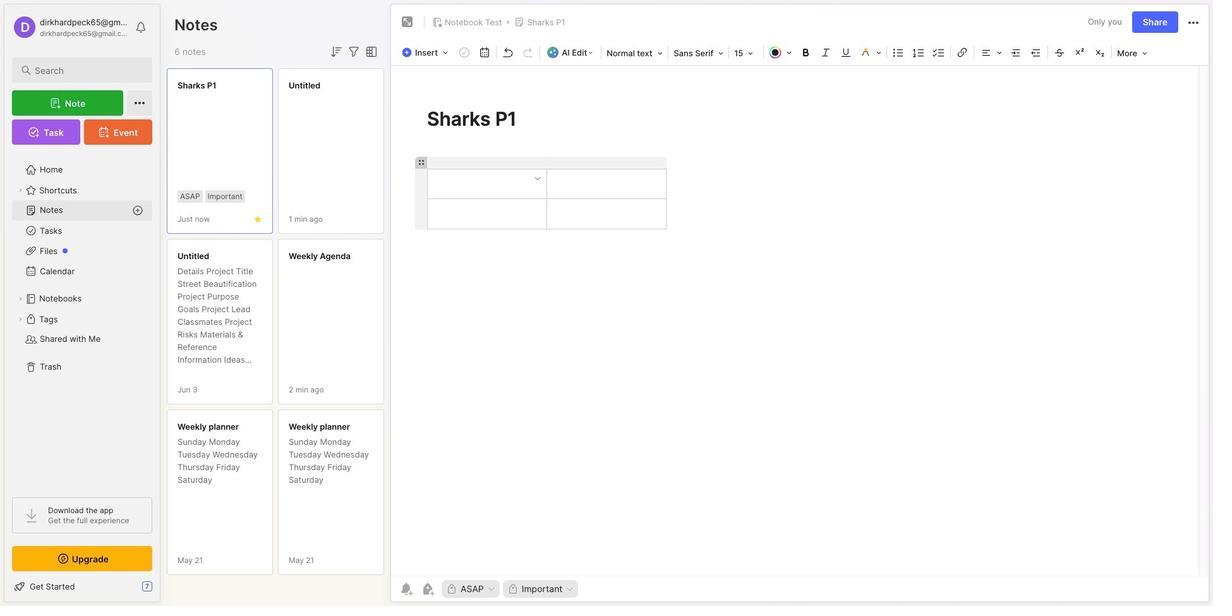 Task type: describe. For each thing, give the bounding box(es) containing it.
Font family field
[[670, 44, 728, 62]]

expand note image
[[400, 15, 415, 30]]

Account field
[[12, 15, 129, 40]]

undo image
[[499, 44, 517, 61]]

Help and Learning task checklist field
[[4, 576, 160, 597]]

indent image
[[1008, 44, 1025, 61]]

none search field inside main element
[[35, 63, 141, 78]]

Font size field
[[731, 44, 762, 62]]

Alignment field
[[976, 44, 1006, 61]]

More actions field
[[1186, 14, 1202, 30]]

Heading level field
[[603, 44, 667, 62]]

More field
[[1114, 44, 1152, 62]]

bold image
[[797, 44, 815, 61]]

Sort options field
[[329, 44, 344, 59]]

main element
[[0, 0, 164, 606]]

Note Editor text field
[[391, 65, 1209, 576]]

subscript image
[[1092, 44, 1109, 61]]

strikethrough image
[[1051, 44, 1069, 61]]

numbered list image
[[910, 44, 928, 61]]

Important Tag actions field
[[563, 585, 575, 594]]

superscript image
[[1072, 44, 1089, 61]]

Search text field
[[35, 64, 141, 76]]

expand notebooks image
[[16, 295, 24, 303]]



Task type: locate. For each thing, give the bounding box(es) containing it.
Add filters field
[[346, 44, 362, 59]]

None search field
[[35, 63, 141, 78]]

more actions image
[[1186, 15, 1202, 30]]

tree
[[4, 152, 160, 486]]

click to collapse image
[[160, 583, 169, 598]]

calendar event image
[[476, 44, 494, 61]]

Highlight field
[[857, 44, 886, 61]]

add tag image
[[420, 582, 436, 597]]

bulleted list image
[[890, 44, 908, 61]]

Font color field
[[766, 44, 796, 61]]

tree inside main element
[[4, 152, 160, 486]]

insert link image
[[954, 44, 972, 61]]

expand tags image
[[16, 315, 24, 323]]

outdent image
[[1028, 44, 1046, 61]]

add a reminder image
[[399, 582, 414, 597]]

View options field
[[362, 44, 379, 59]]

italic image
[[817, 44, 835, 61]]

Insert field
[[399, 44, 455, 61]]

note window element
[[391, 4, 1210, 606]]

checklist image
[[931, 44, 948, 61]]

underline image
[[838, 44, 855, 61]]

ASAP Tag actions field
[[484, 585, 496, 594]]

add filters image
[[346, 44, 362, 59]]



Task type: vqa. For each thing, say whether or not it's contained in the screenshot.
1st The Untitled from the left
no



